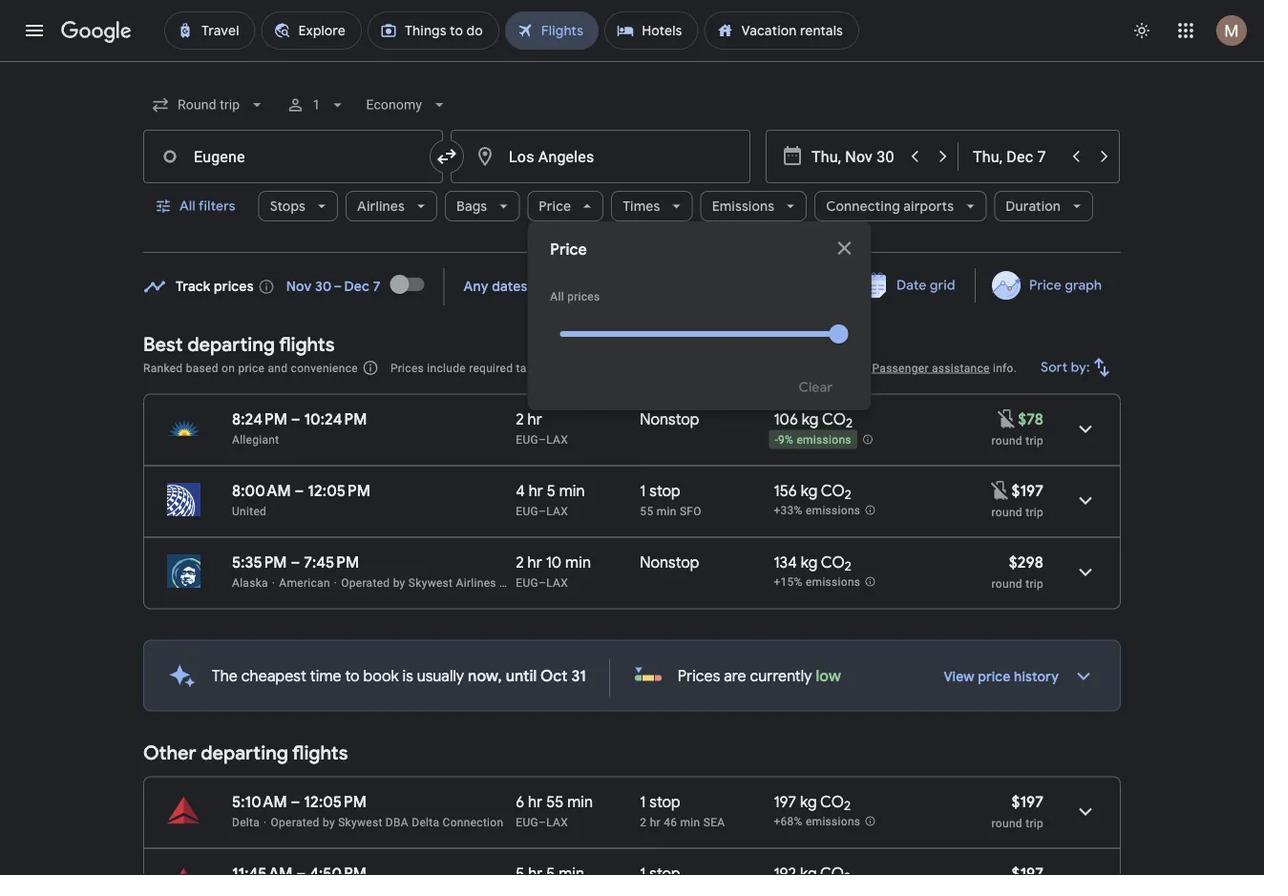 Task type: locate. For each thing, give the bounding box(es) containing it.
flights for best departing flights
[[279, 332, 335, 357]]

stop inside 1 stop 2 hr 46 min sea
[[650, 792, 681, 812]]

delta
[[232, 816, 260, 829], [412, 816, 439, 829]]

 image down 5:35 pm at the left of the page
[[272, 576, 275, 590]]

round trip down $78 text field
[[992, 434, 1044, 447]]

2 lax from the top
[[546, 505, 568, 518]]

co inside 106 kg co 2
[[822, 410, 846, 429]]

delta right dba
[[412, 816, 439, 829]]

0 vertical spatial all
[[179, 198, 196, 215]]

4 trip from the top
[[1026, 817, 1044, 830]]

prices left are
[[678, 666, 720, 686]]

None field
[[143, 88, 274, 122], [358, 88, 456, 122], [143, 88, 274, 122], [358, 88, 456, 122]]

1 for 1
[[312, 97, 320, 113]]

kg up +15% emissions
[[801, 553, 818, 572]]

12:05 pm up operated by skywest dba delta connection
[[304, 792, 367, 812]]

– right 8:24 pm text field
[[291, 410, 300, 429]]

trip up $298
[[1026, 506, 1044, 519]]

sort by:
[[1041, 359, 1090, 376]]

lax inside 4 hr 5 min eug – lax
[[546, 505, 568, 518]]

price right bags popup button
[[539, 198, 571, 215]]

– down total duration 4 hr 5 min. element
[[538, 505, 546, 518]]

trip inside $298 round trip
[[1026, 577, 1044, 591]]

alaska down 5:35 pm at the left of the page
[[232, 576, 268, 590]]

Departure time: 5:35 PM. text field
[[232, 553, 287, 572]]

airlines
[[357, 198, 405, 215], [456, 576, 496, 590]]

price down price popup button
[[550, 240, 587, 260]]

min for 2 hr 10 min
[[565, 553, 591, 572]]

main content containing best departing flights
[[143, 262, 1121, 876]]

3 round from the top
[[992, 577, 1022, 591]]

prices up the for
[[567, 290, 600, 304]]

55 right 6 at the left of page
[[546, 792, 564, 812]]

Arrival time: 7:45 PM. text field
[[304, 553, 359, 572]]

1 stop flight. element for 6 hr 55 min
[[640, 792, 681, 815]]

learn more about ranking image
[[362, 359, 379, 377]]

1 197 us dollars text field from the top
[[1011, 481, 1044, 501]]

operated for operated by skywest airlines as alaska skywest
[[341, 576, 390, 590]]

prices for all prices
[[567, 290, 600, 304]]

min right 5
[[559, 481, 585, 501]]

1 nonstop flight. element from the top
[[640, 410, 699, 432]]

1 vertical spatial 197 us dollars text field
[[1011, 864, 1044, 876]]

alaska right as
[[515, 576, 551, 590]]

price
[[539, 198, 571, 215], [550, 240, 587, 260], [1029, 277, 1061, 294]]

1 vertical spatial 12:05 pm
[[304, 792, 367, 812]]

all left filters
[[179, 198, 196, 215]]

12:05 pm down arrival time: 10:24 pm. text box
[[308, 481, 370, 501]]

kg inside 106 kg co 2
[[802, 410, 819, 429]]

0 vertical spatial departing
[[187, 332, 275, 357]]

all right dates
[[550, 290, 564, 304]]

0 vertical spatial by
[[393, 576, 405, 590]]

– down total duration 6 hr 55 min. element
[[538, 816, 546, 829]]

co up the -9% emissions
[[822, 410, 846, 429]]

round up $298 text box at the right bottom of page
[[992, 506, 1022, 519]]

co up "+68% emissions"
[[820, 792, 844, 812]]

0 vertical spatial this price for this flight doesn't include overhead bin access. if you need a carry-on bag, use the bags filter to update prices. image
[[995, 407, 1018, 430]]

1 inside 1 stop 2 hr 46 min sea
[[640, 792, 646, 812]]

0 horizontal spatial prices
[[390, 361, 424, 375]]

2 round trip from the top
[[992, 506, 1044, 519]]

prices left learn more about tracked prices icon
[[214, 278, 254, 295]]

price right on
[[238, 361, 265, 375]]

total duration 6 hr 55 min. element
[[516, 792, 640, 815]]

co for 106
[[822, 410, 846, 429]]

trip down 197 us dollars text box
[[1026, 817, 1044, 830]]

are
[[724, 666, 746, 686]]

1 $197 from the top
[[1011, 481, 1044, 501]]

hr left 10
[[528, 553, 542, 572]]

hr inside 6 hr 55 min eug – lax
[[528, 792, 543, 812]]

1 vertical spatial nonstop
[[640, 553, 699, 572]]

$197 left "flight details. leaves eugene airport (eug) at 8:00 am on thursday, november 30 and arrives at los angeles international airport at 12:05 pm on thursday, november 30." image
[[1011, 481, 1044, 501]]

min for 6 hr 55 min
[[567, 792, 593, 812]]

dba
[[386, 816, 409, 829]]

total duration 2 hr 10 min. element
[[516, 553, 640, 575]]

by
[[393, 576, 405, 590], [323, 816, 335, 829]]

co for 156
[[821, 481, 845, 501]]

hr inside 1 stop 2 hr 46 min sea
[[650, 816, 661, 829]]

price left graph
[[1029, 277, 1061, 294]]

and
[[268, 361, 288, 375]]

2 eug from the top
[[516, 505, 538, 518]]

134 kg co 2
[[774, 553, 852, 575]]

round down $298 text box at the right bottom of page
[[992, 577, 1022, 591]]

9%
[[778, 434, 794, 447]]

1 alaska from the left
[[232, 576, 268, 590]]

Arrival time: 4:50 PM. text field
[[309, 864, 367, 876]]

4 lax from the top
[[546, 816, 568, 829]]

1 stop flight. element down 46
[[640, 865, 681, 876]]

min up 'skywest'
[[565, 553, 591, 572]]

1 stop flight. element
[[640, 481, 681, 504], [640, 792, 681, 815], [640, 865, 681, 876]]

0 vertical spatial nonstop flight. element
[[640, 410, 699, 432]]

1 stop flight. element up sfo
[[640, 481, 681, 504]]

– down 10
[[538, 576, 546, 590]]

12:05 pm for 8:00 am – 12:05 pm united
[[308, 481, 370, 501]]

connection
[[443, 816, 504, 829]]

by up the cheapest time to book is usually now, until oct 31
[[393, 576, 405, 590]]

eug right as
[[516, 576, 538, 590]]

1 vertical spatial skywest
[[338, 816, 382, 829]]

trip down $78 text field
[[1026, 434, 1044, 447]]

+15% emissions
[[774, 576, 861, 589]]

2 up +15% emissions
[[845, 559, 852, 575]]

leaves eugene airport (eug) at 5:10 am on thursday, november 30 and arrives at los angeles international airport at 12:05 pm on thursday, november 30. element
[[232, 792, 367, 812]]

emissions down 106 kg co 2
[[797, 434, 851, 447]]

operated by skywest airlines as alaska skywest
[[341, 576, 600, 590]]

1 stop from the top
[[650, 481, 681, 501]]

nonstop flight. element down 'adult.'
[[640, 410, 699, 432]]

0 vertical spatial skywest
[[409, 576, 453, 590]]

emissions down the 134 kg co 2
[[806, 576, 861, 589]]

– right departure time: 8:00 am. text field
[[295, 481, 304, 501]]

price inside popup button
[[539, 198, 571, 215]]

by down 12:05 pm text box
[[323, 816, 335, 829]]

2 1 stop flight. element from the top
[[640, 792, 681, 815]]

operated down the 7:45 pm
[[341, 576, 390, 590]]

$197 round trip
[[992, 792, 1044, 830]]

departing up 5:10 am
[[201, 741, 288, 766]]

0 vertical spatial stop
[[650, 481, 681, 501]]

1 inside popup button
[[312, 97, 320, 113]]

156
[[774, 481, 797, 501]]

1 stop 55 min sfo
[[640, 481, 702, 518]]

nonstop flight. element
[[640, 410, 699, 432], [640, 553, 699, 575]]

eug inside 2 hr 10 min eug – lax
[[516, 576, 538, 590]]

other
[[143, 741, 196, 766]]

co up +15% emissions
[[821, 553, 845, 572]]

1 vertical spatial prices
[[678, 666, 720, 686]]

1 vertical spatial all
[[550, 290, 564, 304]]

kg for 197
[[800, 792, 817, 812]]

departing
[[187, 332, 275, 357], [201, 741, 288, 766]]

eug up "4"
[[516, 433, 538, 446]]

round down 197 us dollars text box
[[992, 817, 1022, 830]]

for
[[584, 361, 599, 375]]

1 vertical spatial $197
[[1011, 792, 1044, 812]]

required
[[469, 361, 513, 375]]

0 horizontal spatial all
[[179, 198, 196, 215]]

– inside 2 hr eug – lax
[[538, 433, 546, 446]]

3 1 stop flight. element from the top
[[640, 865, 681, 876]]

12:05 pm inside 8:00 am – 12:05 pm united
[[308, 481, 370, 501]]

1 horizontal spatial prices
[[567, 290, 600, 304]]

 image down the 7:45 pm
[[334, 576, 337, 590]]

swap origin and destination. image
[[435, 145, 458, 168]]

$197 inside $197 round trip
[[1011, 792, 1044, 812]]

hr for 55
[[528, 792, 543, 812]]

all inside button
[[179, 198, 196, 215]]

0 vertical spatial round trip
[[992, 434, 1044, 447]]

3 eug from the top
[[516, 576, 538, 590]]

layover (1 of 1) is a 55 min layover at san francisco international airport in san francisco. element
[[640, 504, 764, 519]]

Departure time: 11:45 AM. text field
[[232, 864, 293, 876]]

kg up the -9% emissions
[[802, 410, 819, 429]]

operated down 5:10 am – 12:05 pm
[[271, 816, 320, 829]]

0 horizontal spatial  image
[[272, 576, 275, 590]]

airlines inside main content
[[456, 576, 496, 590]]

usually
[[417, 666, 464, 686]]

2 $197 from the top
[[1011, 792, 1044, 812]]

kg inside 156 kg co 2
[[801, 481, 818, 501]]

0 horizontal spatial prices
[[214, 278, 254, 295]]

0 horizontal spatial 55
[[546, 792, 564, 812]]

2 down prices include required taxes + fees for 1 adult.
[[516, 410, 524, 429]]

kg up "+68% emissions"
[[800, 792, 817, 812]]

1 vertical spatial nonstop flight. element
[[640, 553, 699, 575]]

stop for 6 hr 55 min
[[650, 792, 681, 812]]

airports
[[903, 198, 954, 215]]

co inside 156 kg co 2
[[821, 481, 845, 501]]

skywest left as
[[409, 576, 453, 590]]

stop up sfo
[[650, 481, 681, 501]]

emissions down 156 kg co 2
[[806, 504, 861, 518]]

stop up 46
[[650, 792, 681, 812]]

1 for 1 stop 55 min sfo
[[640, 481, 646, 501]]

2 up the +33% emissions
[[845, 487, 852, 503]]

55 left sfo
[[640, 505, 653, 518]]

3 trip from the top
[[1026, 577, 1044, 591]]

eug
[[516, 433, 538, 446], [516, 505, 538, 518], [516, 576, 538, 590], [516, 816, 538, 829]]

kg for 156
[[801, 481, 818, 501]]

layover (1 of 1) is a 2 hr 46 min layover at seattle-tacoma international airport in seattle. element
[[640, 815, 764, 830]]

0 vertical spatial 1 stop flight. element
[[640, 481, 681, 504]]

skywest for airlines
[[409, 576, 453, 590]]

1 1 stop flight. element from the top
[[640, 481, 681, 504]]

6 hr 55 min eug – lax
[[516, 792, 593, 829]]

1 vertical spatial this price for this flight doesn't include overhead bin access. if you need a carry-on bag, use the bags filter to update prices. image
[[989, 479, 1011, 502]]

– inside 8:00 am – 12:05 pm united
[[295, 481, 304, 501]]

5:35 pm
[[232, 553, 287, 572]]

2 inside 2 hr 10 min eug – lax
[[516, 553, 524, 572]]

stop
[[650, 481, 681, 501], [650, 792, 681, 812]]

stop inside 1 stop 55 min sfo
[[650, 481, 681, 501]]

2 left 46
[[640, 816, 647, 829]]

all prices
[[550, 290, 600, 304]]

prices right 'learn more about ranking' image
[[390, 361, 424, 375]]

ranked based on price and convenience
[[143, 361, 358, 375]]

price
[[238, 361, 265, 375], [978, 669, 1011, 686]]

airlines up 7
[[357, 198, 405, 215]]

4 eug from the top
[[516, 816, 538, 829]]

197 kg co 2
[[774, 792, 851, 815]]

departing up on
[[187, 332, 275, 357]]

10
[[546, 553, 562, 572]]

0 vertical spatial 12:05 pm
[[308, 481, 370, 501]]

min right 6 at the left of page
[[567, 792, 593, 812]]

now,
[[468, 666, 502, 686]]

taxes
[[516, 361, 545, 375]]

0 vertical spatial $197
[[1011, 481, 1044, 501]]

round down $78 text field
[[992, 434, 1022, 447]]

min for 1 stop
[[657, 505, 677, 518]]

1 vertical spatial round trip
[[992, 506, 1044, 519]]

lax down the total duration 2 hr. element
[[546, 433, 568, 446]]

time
[[310, 666, 342, 686]]

197 US dollars text field
[[1011, 481, 1044, 501], [1011, 864, 1044, 876]]

view price history
[[944, 669, 1059, 686]]

2 vertical spatial price
[[1029, 277, 1061, 294]]

nov
[[286, 278, 312, 295]]

hr
[[528, 410, 542, 429], [529, 481, 543, 501], [528, 553, 542, 572], [528, 792, 543, 812], [650, 816, 661, 829]]

1 vertical spatial by
[[323, 816, 335, 829]]

co for 134
[[821, 553, 845, 572]]

nonstop flight. element for min
[[640, 553, 699, 575]]

min inside 4 hr 5 min eug – lax
[[559, 481, 585, 501]]

1 vertical spatial airlines
[[456, 576, 496, 590]]

min
[[559, 481, 585, 501], [657, 505, 677, 518], [565, 553, 591, 572], [567, 792, 593, 812], [680, 816, 700, 829]]

0 horizontal spatial alaska
[[232, 576, 268, 590]]

total duration 5 hr 5 min. element
[[516, 865, 640, 876]]

$197
[[1011, 481, 1044, 501], [1011, 792, 1044, 812]]

1 horizontal spatial all
[[550, 290, 564, 304]]

2 delta from the left
[[412, 816, 439, 829]]

hr inside 4 hr 5 min eug – lax
[[529, 481, 543, 501]]

1 stop flight. element for 4 hr 5 min
[[640, 481, 681, 504]]

12:05 pm for 5:10 am – 12:05 pm
[[304, 792, 367, 812]]

best departing flights
[[143, 332, 335, 357]]

emissions down 197 kg co 2
[[806, 816, 861, 829]]

eug inside 4 hr 5 min eug – lax
[[516, 505, 538, 518]]

departing for other
[[201, 741, 288, 766]]

nonstop down sfo
[[640, 553, 699, 572]]

1 eug from the top
[[516, 433, 538, 446]]

co up the +33% emissions
[[821, 481, 845, 501]]

0 vertical spatial airlines
[[357, 198, 405, 215]]

price right view
[[978, 669, 1011, 686]]

0 horizontal spatial airlines
[[357, 198, 405, 215]]

passenger assistance
[[872, 361, 990, 375]]

delta down 5:10 am
[[232, 816, 260, 829]]

hr left 5
[[529, 481, 543, 501]]

round trip up $298
[[992, 506, 1044, 519]]

nonstop flight. element for –
[[640, 410, 699, 432]]

1 nonstop from the top
[[640, 410, 699, 429]]

nonstop flight. element down sfo
[[640, 553, 699, 575]]

+
[[548, 361, 555, 375]]

1 horizontal spatial airlines
[[456, 576, 496, 590]]

lax for 10
[[546, 576, 568, 590]]

min inside 1 stop 55 min sfo
[[657, 505, 677, 518]]

1 stop 2 hr 46 min sea
[[640, 792, 725, 829]]

leaves eugene airport (eug) at 5:35 pm on thursday, november 30 and arrives at los angeles international airport at 7:45 pm on thursday, november 30. element
[[232, 553, 359, 572]]

1 horizontal spatial by
[[393, 576, 405, 590]]

1 vertical spatial departing
[[201, 741, 288, 766]]

2 left 10
[[516, 553, 524, 572]]

nonstop down 'adult.'
[[640, 410, 699, 429]]

view
[[944, 669, 975, 686]]

prices inside find the best price region
[[214, 278, 254, 295]]

round inside $298 round trip
[[992, 577, 1022, 591]]

None search field
[[143, 82, 1121, 411]]

lax inside 2 hr 10 min eug – lax
[[546, 576, 568, 590]]

1 vertical spatial operated
[[271, 816, 320, 829]]

passenger assistance button
[[872, 361, 990, 375]]

0 vertical spatial prices
[[390, 361, 424, 375]]

lax inside 6 hr 55 min eug – lax
[[546, 816, 568, 829]]

None text field
[[143, 130, 443, 183], [451, 130, 750, 183], [143, 130, 443, 183], [451, 130, 750, 183]]

1 vertical spatial 1 stop flight. element
[[640, 792, 681, 815]]

0 horizontal spatial delta
[[232, 816, 260, 829]]

prices are currently low
[[678, 666, 841, 686]]

5:35 pm – 7:45 pm
[[232, 553, 359, 572]]

-
[[775, 434, 778, 447]]

eug down 6 at the left of page
[[516, 816, 538, 829]]

0 horizontal spatial by
[[323, 816, 335, 829]]

– up american
[[291, 553, 300, 572]]

1 vertical spatial 55
[[546, 792, 564, 812]]

the cheapest time to book is usually now, until oct 31
[[212, 666, 586, 686]]

8:24 pm
[[232, 410, 287, 429]]

flights up 12:05 pm text box
[[292, 741, 348, 766]]

31
[[571, 666, 586, 686]]

1 vertical spatial price
[[978, 669, 1011, 686]]

0 vertical spatial operated
[[341, 576, 390, 590]]

connecting airports
[[826, 198, 954, 215]]

lax down 10
[[546, 576, 568, 590]]

main menu image
[[23, 19, 46, 42]]

trip down $298 text box at the right bottom of page
[[1026, 577, 1044, 591]]

skywest
[[409, 576, 453, 590], [338, 816, 382, 829]]

1 vertical spatial flights
[[292, 741, 348, 766]]

1 horizontal spatial prices
[[678, 666, 720, 686]]

197 us dollars text field left "flight details. leaves eugene airport (eug) at 8:00 am on thursday, november 30 and arrives at los angeles international airport at 12:05 pm on thursday, november 30." image
[[1011, 481, 1044, 501]]

skywest down 12:05 pm text box
[[338, 816, 382, 829]]

co inside 197 kg co 2
[[820, 792, 844, 812]]

filters
[[198, 198, 236, 215]]

 image
[[272, 576, 275, 590], [334, 576, 337, 590]]

1 horizontal spatial operated
[[341, 576, 390, 590]]

flight details. leaves eugene airport (eug) at 8:24 pm on thursday, november 30 and arrives at los angeles international airport at 10:24 pm on thursday, november 30. image
[[1063, 406, 1108, 452]]

emissions
[[797, 434, 851, 447], [806, 504, 861, 518], [806, 576, 861, 589], [806, 816, 861, 829]]

2 stop from the top
[[650, 792, 681, 812]]

3 lax from the top
[[546, 576, 568, 590]]

2 nonstop flight. element from the top
[[640, 553, 699, 575]]

connecting airports button
[[815, 183, 987, 229]]

$298
[[1009, 553, 1044, 572]]

$197 left flight details. leaves eugene airport (eug) at 5:10 am on thursday, november 30 and arrives at los angeles international airport at 12:05 pm on thursday, november 30. image
[[1011, 792, 1044, 812]]

prices
[[214, 278, 254, 295], [567, 290, 600, 304]]

55 inside 6 hr 55 min eug – lax
[[546, 792, 564, 812]]

$298 round trip
[[992, 553, 1044, 591]]

1 lax from the top
[[546, 433, 568, 446]]

1 round trip from the top
[[992, 434, 1044, 447]]

Arrival time: 10:24 PM. text field
[[304, 410, 367, 429]]

sfo
[[680, 505, 702, 518]]

Return text field
[[973, 131, 1061, 182]]

1 horizontal spatial  image
[[334, 576, 337, 590]]

kg
[[802, 410, 819, 429], [801, 481, 818, 501], [801, 553, 818, 572], [800, 792, 817, 812]]

kg inside 197 kg co 2
[[800, 792, 817, 812]]

other departing flights
[[143, 741, 348, 766]]

0 horizontal spatial skywest
[[338, 816, 382, 829]]

grid
[[930, 277, 956, 294]]

197 us dollars text field containing $197
[[1011, 481, 1044, 501]]

min inside 6 hr 55 min eug – lax
[[567, 792, 593, 812]]

operated for operated by skywest dba delta connection
[[271, 816, 320, 829]]

0 horizontal spatial operated
[[271, 816, 320, 829]]

55 for hr
[[546, 792, 564, 812]]

1 stop flight. element up 46
[[640, 792, 681, 815]]

lax down total duration 6 hr 55 min. element
[[546, 816, 568, 829]]

1 horizontal spatial 55
[[640, 505, 653, 518]]

co inside the 134 kg co 2
[[821, 553, 845, 572]]

hr down taxes
[[528, 410, 542, 429]]

2 up the -9% emissions
[[846, 416, 853, 432]]

by for airlines
[[393, 576, 405, 590]]

Departure text field
[[812, 131, 899, 182]]

hr inside 2 hr eug – lax
[[528, 410, 542, 429]]

all for all filters
[[179, 198, 196, 215]]

1 horizontal spatial alaska
[[515, 576, 551, 590]]

0 vertical spatial price
[[539, 198, 571, 215]]

2 nonstop from the top
[[640, 553, 699, 572]]

2 up "+68% emissions"
[[844, 798, 851, 815]]

197 us dollars text field down $197 round trip at the right bottom
[[1011, 864, 1044, 876]]

alaska
[[232, 576, 268, 590], [515, 576, 551, 590]]

156 kg co 2
[[774, 481, 852, 503]]

1 horizontal spatial delta
[[412, 816, 439, 829]]

main content
[[143, 262, 1121, 876]]

eug down "4"
[[516, 505, 538, 518]]

1 inside 1 stop 55 min sfo
[[640, 481, 646, 501]]

0 vertical spatial 197 us dollars text field
[[1011, 481, 1044, 501]]

5:10 am – 12:05 pm
[[232, 792, 367, 812]]

2 inside 156 kg co 2
[[845, 487, 852, 503]]

co for 197
[[820, 792, 844, 812]]

1 vertical spatial stop
[[650, 792, 681, 812]]

this price for this flight doesn't include overhead bin access. if you need a carry-on bag, use the bags filter to update prices. image
[[995, 407, 1018, 430], [989, 479, 1011, 502]]

hr inside 2 hr 10 min eug – lax
[[528, 553, 542, 572]]

nonstop for –
[[640, 410, 699, 429]]

prices
[[390, 361, 424, 375], [678, 666, 720, 686]]

55 inside 1 stop 55 min sfo
[[640, 505, 653, 518]]

0 vertical spatial nonstop
[[640, 410, 699, 429]]

hr for 10
[[528, 553, 542, 572]]

airlines left as
[[456, 576, 496, 590]]

min left sfo
[[657, 505, 677, 518]]

united
[[232, 505, 267, 518]]

0 horizontal spatial price
[[238, 361, 265, 375]]

eug inside 6 hr 55 min eug – lax
[[516, 816, 538, 829]]

– down the total duration 2 hr. element
[[538, 433, 546, 446]]

min inside 2 hr 10 min eug – lax
[[565, 553, 591, 572]]

assistance
[[932, 361, 990, 375]]

kg up the +33% emissions
[[801, 481, 818, 501]]

lax down 5
[[546, 505, 568, 518]]

any dates
[[464, 278, 528, 295]]

0 vertical spatial flights
[[279, 332, 335, 357]]

kg inside the 134 kg co 2
[[801, 553, 818, 572]]

1 horizontal spatial skywest
[[409, 576, 453, 590]]

0 vertical spatial 55
[[640, 505, 653, 518]]

hr left 46
[[650, 816, 661, 829]]

4 round from the top
[[992, 817, 1022, 830]]

min right 46
[[680, 816, 700, 829]]

flights up convenience
[[279, 332, 335, 357]]

2 vertical spatial 1 stop flight. element
[[640, 865, 681, 876]]

0 vertical spatial price
[[238, 361, 265, 375]]

date grid button
[[847, 268, 971, 303]]



Task type: vqa. For each thing, say whether or not it's contained in the screenshot.
Actions for Oracle Park region
no



Task type: describe. For each thing, give the bounding box(es) containing it.
find the best price region
[[143, 262, 1121, 318]]

2 alaska from the left
[[515, 576, 551, 590]]

on
[[222, 361, 235, 375]]

loading results progress bar
[[0, 61, 1264, 65]]

-9% emissions
[[775, 434, 851, 447]]

the
[[212, 666, 238, 686]]

total duration 4 hr 5 min. element
[[516, 481, 640, 504]]

– inside 8:24 pm – 10:24 pm allegiant
[[291, 410, 300, 429]]

this price for this flight doesn't include overhead bin access. if you need a carry-on bag, use the bags filter to update prices. image for $197
[[989, 479, 1011, 502]]

low
[[816, 666, 841, 686]]

8:00 am – 12:05 pm united
[[232, 481, 370, 518]]

emissions for 197
[[806, 816, 861, 829]]

+68% emissions
[[774, 816, 861, 829]]

46
[[664, 816, 677, 829]]

2 hr 10 min eug – lax
[[516, 553, 591, 590]]

leaves eugene airport (eug) at 8:00 am on thursday, november 30 and arrives at los angeles international airport at 12:05 pm on thursday, november 30. element
[[232, 481, 370, 501]]

duration
[[1006, 198, 1061, 215]]

price inside button
[[1029, 277, 1061, 294]]

sort by: button
[[1033, 345, 1121, 390]]

by:
[[1071, 359, 1090, 376]]

8:00 am
[[232, 481, 291, 501]]

this price for this flight doesn't include overhead bin access. if you need a carry-on bag, use the bags filter to update prices. image for $78
[[995, 407, 1018, 430]]

times
[[623, 198, 660, 215]]

1 horizontal spatial price
[[978, 669, 1011, 686]]

date grid
[[897, 277, 956, 294]]

106
[[774, 410, 798, 429]]

7:45 pm
[[304, 553, 359, 572]]

197 US dollars text field
[[1011, 792, 1044, 812]]

price button
[[527, 183, 604, 229]]

10:24 pm
[[304, 410, 367, 429]]

oct
[[540, 666, 568, 686]]

total duration 2 hr. element
[[516, 410, 640, 432]]

2 inside 1 stop 2 hr 46 min sea
[[640, 816, 647, 829]]

allegiant
[[232, 433, 279, 446]]

2 inside 2 hr eug – lax
[[516, 410, 524, 429]]

lax for 55
[[546, 816, 568, 829]]

any
[[464, 278, 488, 295]]

– inside 2 hr 10 min eug – lax
[[538, 576, 546, 590]]

bags
[[456, 198, 487, 215]]

based
[[186, 361, 218, 375]]

197
[[774, 792, 796, 812]]

– right the 5:10 am text box
[[291, 792, 300, 812]]

55 for stop
[[640, 505, 653, 518]]

2 round from the top
[[992, 506, 1022, 519]]

1 round from the top
[[992, 434, 1022, 447]]

Departure time: 5:10 AM. text field
[[232, 792, 287, 812]]

5:10 am
[[232, 792, 287, 812]]

learn more about tracked prices image
[[258, 278, 275, 295]]

all for all prices
[[550, 290, 564, 304]]

hr for 5
[[529, 481, 543, 501]]

to
[[345, 666, 360, 686]]

hr for eug
[[528, 410, 542, 429]]

graph
[[1065, 277, 1102, 294]]

+33%
[[774, 504, 803, 518]]

airlines button
[[346, 183, 437, 229]]

lax for 5
[[546, 505, 568, 518]]

lax inside 2 hr eug – lax
[[546, 433, 568, 446]]

kg for 106
[[802, 410, 819, 429]]

1 trip from the top
[[1026, 434, 1044, 447]]

adult.
[[612, 361, 643, 375]]

round trip for $78
[[992, 434, 1044, 447]]

30 – dec
[[315, 278, 370, 295]]

2 inside the 134 kg co 2
[[845, 559, 852, 575]]

stops
[[270, 198, 306, 215]]

+68%
[[774, 816, 803, 829]]

eug for 6
[[516, 816, 538, 829]]

eug for 4
[[516, 505, 538, 518]]

– inside 6 hr 55 min eug – lax
[[538, 816, 546, 829]]

+33% emissions
[[774, 504, 861, 518]]

departing for best
[[187, 332, 275, 357]]

until
[[506, 666, 537, 686]]

ranked
[[143, 361, 183, 375]]

emissions button
[[700, 183, 807, 229]]

298 US dollars text field
[[1009, 553, 1044, 572]]

flight details. leaves eugene airport (eug) at 5:10 am on thursday, november 30 and arrives at los angeles international airport at 12:05 pm on thursday, november 30. image
[[1063, 789, 1108, 835]]

all filters
[[179, 198, 236, 215]]

sort
[[1041, 359, 1068, 376]]

bags button
[[445, 183, 520, 229]]

Departure time: 8:24 PM. text field
[[232, 410, 287, 429]]

kg for 134
[[801, 553, 818, 572]]

passenger
[[872, 361, 929, 375]]

prices for prices include required taxes + fees for 1 adult.
[[390, 361, 424, 375]]

include
[[427, 361, 466, 375]]

by for dba
[[323, 816, 335, 829]]

flight details. leaves eugene airport (eug) at 5:35 pm on thursday, november 30 and arrives at los angeles international airport at 7:45 pm on thursday, november 30. image
[[1063, 549, 1108, 595]]

4 hr 5 min eug – lax
[[516, 481, 585, 518]]

round trip for $197
[[992, 506, 1044, 519]]

close dialog image
[[833, 237, 856, 260]]

round inside $197 round trip
[[992, 817, 1022, 830]]

2 trip from the top
[[1026, 506, 1044, 519]]

times button
[[611, 183, 693, 229]]

Arrival time: 12:05 PM. text field
[[308, 481, 370, 501]]

as
[[499, 576, 512, 590]]

$197 for $197
[[1011, 481, 1044, 501]]

1 vertical spatial price
[[550, 240, 587, 260]]

track
[[176, 278, 211, 295]]

all filters button
[[143, 183, 251, 229]]

emissions for 156
[[806, 504, 861, 518]]

2 197 us dollars text field from the top
[[1011, 864, 1044, 876]]

book
[[363, 666, 399, 686]]

view price history image
[[1061, 654, 1107, 699]]

duration button
[[994, 183, 1093, 229]]

8:24 pm – 10:24 pm allegiant
[[232, 410, 367, 446]]

none search field containing price
[[143, 82, 1121, 411]]

– inside 4 hr 5 min eug – lax
[[538, 505, 546, 518]]

1 button
[[278, 82, 355, 128]]

106 kg co 2
[[774, 410, 853, 432]]

min inside 1 stop 2 hr 46 min sea
[[680, 816, 700, 829]]

Departure time: 8:00 AM. text field
[[232, 481, 291, 501]]

american
[[279, 576, 330, 590]]

stop for 4 hr 5 min
[[650, 481, 681, 501]]

change appearance image
[[1119, 8, 1165, 53]]

sea
[[703, 816, 725, 829]]

nonstop for min
[[640, 553, 699, 572]]

flights for other departing flights
[[292, 741, 348, 766]]

flight details. leaves eugene airport (eug) at 8:00 am on thursday, november 30 and arrives at los angeles international airport at 12:05 pm on thursday, november 30. image
[[1063, 478, 1108, 524]]

6
[[516, 792, 524, 812]]

1 for 1 stop 2 hr 46 min sea
[[640, 792, 646, 812]]

eug for 2
[[516, 576, 538, 590]]

track prices
[[176, 278, 254, 295]]

dates
[[492, 278, 528, 295]]

leaves eugene airport (eug) at 8:24 pm on thursday, november 30 and arrives at los angeles international airport at 10:24 pm on thursday, november 30. element
[[232, 410, 367, 429]]

stops button
[[258, 183, 338, 229]]

best
[[143, 332, 183, 357]]

eug inside 2 hr eug – lax
[[516, 433, 538, 446]]

78 US dollars text field
[[1018, 410, 1044, 429]]

leaves eugene airport (eug) at 11:45 am on thursday, november 30 and arrives at los angeles international airport at 4:50 pm on thursday, november 30. element
[[232, 864, 367, 876]]

connecting
[[826, 198, 900, 215]]

2  image from the left
[[334, 576, 337, 590]]

1 delta from the left
[[232, 816, 260, 829]]

price graph button
[[979, 268, 1117, 303]]

134
[[774, 553, 797, 572]]

price graph
[[1029, 277, 1102, 294]]

skywest for dba
[[338, 816, 382, 829]]

7
[[373, 278, 381, 295]]

emissions
[[712, 198, 774, 215]]

trip inside $197 round trip
[[1026, 817, 1044, 830]]

Arrival time: 12:05 PM. text field
[[304, 792, 367, 812]]

$197 for $197 round trip
[[1011, 792, 1044, 812]]

emissions for 134
[[806, 576, 861, 589]]

convenience
[[291, 361, 358, 375]]

2 inside 106 kg co 2
[[846, 416, 853, 432]]

prices for track prices
[[214, 278, 254, 295]]

prices include required taxes + fees for 1 adult.
[[390, 361, 643, 375]]

date
[[897, 277, 927, 294]]

skywest
[[555, 576, 600, 590]]

5
[[547, 481, 556, 501]]

1  image from the left
[[272, 576, 275, 590]]

airlines inside popup button
[[357, 198, 405, 215]]

2 inside 197 kg co 2
[[844, 798, 851, 815]]

operated by skywest dba delta connection
[[271, 816, 504, 829]]

min for 4 hr 5 min
[[559, 481, 585, 501]]

prices for prices are currently low
[[678, 666, 720, 686]]



